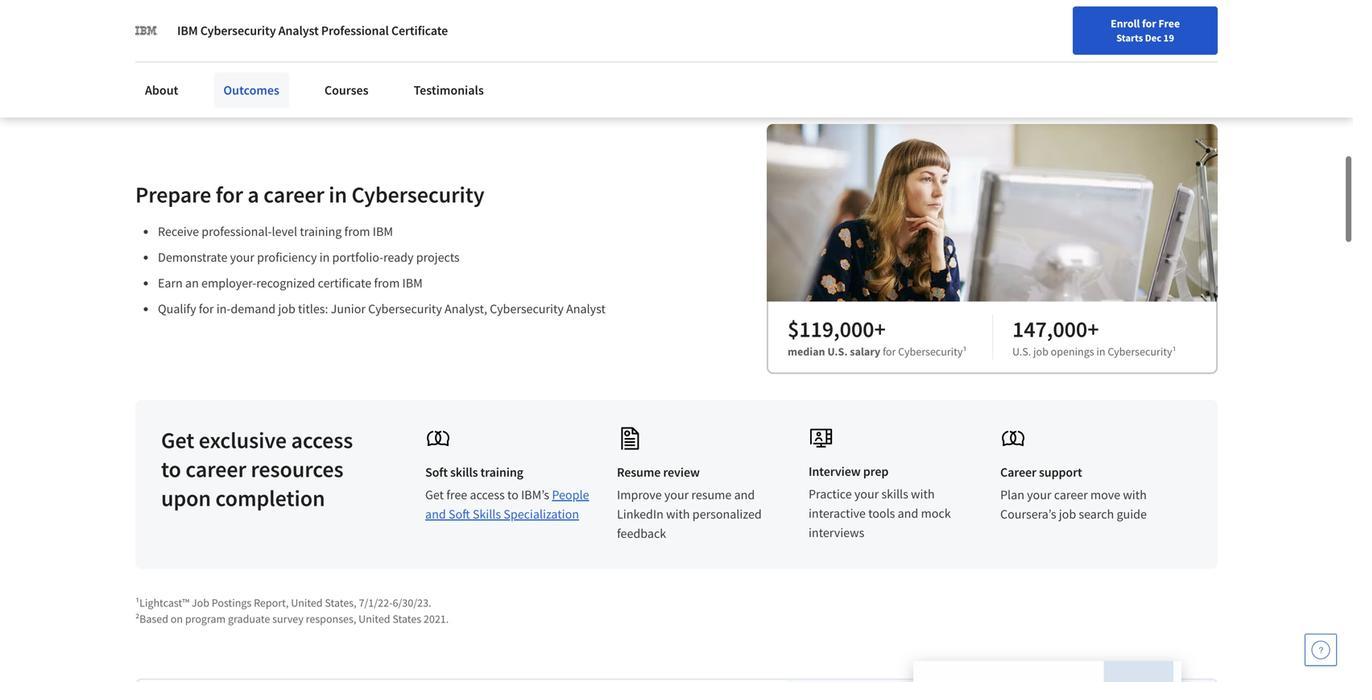 Task type: vqa. For each thing, say whether or not it's contained in the screenshot.
left Partners
no



Task type: locate. For each thing, give the bounding box(es) containing it.
career inside get exclusive access to career resources upon completion
[[186, 455, 246, 483]]

¹ for 147,000
[[1173, 344, 1177, 359]]

your inside career support plan your career move with coursera's job search guide
[[1027, 487, 1052, 503]]

for left 'business'
[[317, 28, 333, 44]]

get
[[161, 426, 194, 454], [425, 487, 444, 503]]

with inside career support plan your career move with coursera's job search guide
[[1123, 487, 1147, 503]]

1 horizontal spatial with
[[911, 486, 935, 502]]

2 u.s. from the left
[[1013, 344, 1031, 359]]

united down 7/1/22- in the left bottom of the page
[[359, 612, 390, 626]]

19
[[1164, 31, 1175, 44]]

your inside interview prep practice your skills with interactive tools and mock interviews
[[855, 486, 879, 502]]

+ inside 147,000 + u.s. job openings in cybersecurity ¹
[[1088, 315, 1099, 343]]

0 horizontal spatial career
[[186, 455, 246, 483]]

1 vertical spatial get
[[425, 487, 444, 503]]

2 vertical spatial ibm
[[402, 275, 423, 291]]

coursera
[[264, 28, 314, 44]]

0 vertical spatial access
[[291, 426, 353, 454]]

1 vertical spatial job
[[1034, 344, 1049, 359]]

1 horizontal spatial u.s.
[[1013, 344, 1031, 359]]

1 horizontal spatial get
[[425, 487, 444, 503]]

prepare for a career in cybersecurity
[[135, 180, 485, 209]]

1 horizontal spatial and
[[734, 487, 755, 503]]

6/30/23.
[[393, 596, 431, 610]]

coursera career certificate image
[[914, 661, 1182, 682]]

¹ inside 147,000 + u.s. job openings in cybersecurity ¹
[[1173, 344, 1177, 359]]

0 horizontal spatial and
[[425, 506, 446, 522]]

your for resume review improve your resume and linkedin with personalized feedback
[[665, 487, 689, 503]]

1 vertical spatial skills
[[882, 486, 909, 502]]

skills inside interview prep practice your skills with interactive tools and mock interviews
[[882, 486, 909, 502]]

+ up openings
[[1088, 315, 1099, 343]]

qualify for in-demand job titles: junior cybersecurity analyst, cybersecurity analyst
[[158, 301, 606, 317]]

0 horizontal spatial ¹
[[963, 344, 967, 359]]

titles:
[[298, 301, 328, 317]]

career up 'level'
[[264, 180, 324, 209]]

¹ for $119,000
[[963, 344, 967, 359]]

2 horizontal spatial and
[[898, 506, 919, 522]]

u.s. down 147,000
[[1013, 344, 1031, 359]]

with up mock
[[911, 486, 935, 502]]

0 vertical spatial from
[[344, 223, 370, 240]]

0 horizontal spatial u.s.
[[828, 344, 848, 359]]

people and soft skills specialization
[[425, 487, 589, 522]]

to up 'upon'
[[161, 455, 181, 483]]

+ up salary
[[875, 315, 886, 343]]

career
[[1001, 464, 1037, 481]]

job down recognized at the left top
[[278, 301, 296, 317]]

a
[[248, 180, 259, 209]]

0 vertical spatial get
[[161, 426, 194, 454]]

1 ¹ from the left
[[963, 344, 967, 359]]

0 horizontal spatial with
[[666, 506, 690, 522]]

your down prep
[[855, 486, 879, 502]]

for for demand
[[199, 301, 214, 317]]

and left skills
[[425, 506, 446, 522]]

skills
[[450, 464, 478, 481], [882, 486, 909, 502]]

skills up free on the bottom left of the page
[[450, 464, 478, 481]]

for left a
[[216, 180, 243, 209]]

responses,
[[306, 612, 356, 626]]

for inside enroll for free starts dec 19
[[1142, 16, 1157, 31]]

0 horizontal spatial to
[[161, 455, 181, 483]]

u.s. down the $119,000
[[828, 344, 848, 359]]

for
[[1142, 16, 1157, 31], [317, 28, 333, 44], [216, 180, 243, 209], [199, 301, 214, 317], [883, 344, 896, 359]]

your down professional-
[[230, 249, 255, 265]]

0 vertical spatial soft
[[425, 464, 448, 481]]

2 + from the left
[[1088, 315, 1099, 343]]

2 vertical spatial job
[[1059, 506, 1077, 522]]

earn an employer-recognized certificate from ibm
[[158, 275, 423, 291]]

in up portfolio-
[[329, 180, 347, 209]]

2 vertical spatial career
[[1054, 487, 1088, 503]]

to for ibm's
[[508, 487, 519, 503]]

0 vertical spatial united
[[291, 596, 323, 610]]

2 horizontal spatial job
[[1059, 506, 1077, 522]]

interactive
[[809, 506, 866, 522]]

to left ibm's
[[508, 487, 519, 503]]

coursera's
[[1001, 506, 1057, 522]]

1 horizontal spatial job
[[1034, 344, 1049, 359]]

more
[[196, 28, 226, 44]]

free
[[447, 487, 467, 503]]

soft inside the people and soft skills specialization
[[449, 506, 470, 522]]

access
[[291, 426, 353, 454], [470, 487, 505, 503]]

soft down free on the bottom left of the page
[[449, 506, 470, 522]]

cybersecurity
[[200, 23, 276, 39], [352, 180, 485, 209], [368, 301, 442, 317], [490, 301, 564, 317], [898, 344, 963, 359], [1108, 344, 1173, 359]]

junior
[[331, 301, 366, 317]]

in inside 147,000 + u.s. job openings in cybersecurity ¹
[[1097, 344, 1106, 359]]

7/1/22-
[[359, 596, 393, 610]]

0 vertical spatial in
[[329, 180, 347, 209]]

0 horizontal spatial get
[[161, 426, 194, 454]]

0 horizontal spatial +
[[875, 315, 886, 343]]

courses link
[[315, 73, 378, 108]]

salary
[[850, 344, 881, 359]]

0 horizontal spatial soft
[[425, 464, 448, 481]]

1 horizontal spatial analyst
[[566, 301, 606, 317]]

0 vertical spatial training
[[300, 223, 342, 240]]

1 horizontal spatial ¹
[[1173, 344, 1177, 359]]

career
[[264, 180, 324, 209], [186, 455, 246, 483], [1054, 487, 1088, 503]]

access inside get exclusive access to career resources upon completion
[[291, 426, 353, 454]]

skills up tools
[[882, 486, 909, 502]]

u.s. inside $119,000 + median u.s. salary for cybersecurity ¹
[[828, 344, 848, 359]]

your
[[230, 249, 255, 265], [855, 486, 879, 502], [665, 487, 689, 503], [1027, 487, 1052, 503]]

earn
[[158, 275, 183, 291]]

ibm up ready in the top of the page
[[373, 223, 393, 240]]

an
[[185, 275, 199, 291]]

1 horizontal spatial skills
[[882, 486, 909, 502]]

in up certificate
[[320, 249, 330, 265]]

your down review
[[665, 487, 689, 503]]

2 vertical spatial in
[[1097, 344, 1106, 359]]

get left free on the bottom left of the page
[[425, 487, 444, 503]]

+ for 147,000
[[1088, 315, 1099, 343]]

access up resources
[[291, 426, 353, 454]]

0 horizontal spatial job
[[278, 301, 296, 317]]

2 horizontal spatial with
[[1123, 487, 1147, 503]]

1 horizontal spatial from
[[374, 275, 400, 291]]

interviews
[[809, 525, 865, 541]]

united up survey
[[291, 596, 323, 610]]

+ inside $119,000 + median u.s. salary for cybersecurity ¹
[[875, 315, 886, 343]]

ibm
[[177, 23, 198, 39], [373, 223, 393, 240], [402, 275, 423, 291]]

training up get free access to ibm's
[[481, 464, 524, 481]]

testimonials
[[414, 82, 484, 98]]

u.s.
[[828, 344, 848, 359], [1013, 344, 1031, 359]]

+
[[875, 315, 886, 343], [1088, 315, 1099, 343]]

in right openings
[[1097, 344, 1106, 359]]

²based
[[135, 612, 168, 626]]

about link
[[135, 73, 188, 108]]

ibm cybersecurity analyst professional certificate
[[177, 23, 448, 39]]

1 vertical spatial training
[[481, 464, 524, 481]]

about
[[145, 82, 178, 98]]

business
[[336, 28, 385, 44]]

get up 'upon'
[[161, 426, 194, 454]]

your inside resume review improve your resume and linkedin with personalized feedback
[[665, 487, 689, 503]]

0 vertical spatial ibm
[[177, 23, 198, 39]]

0 horizontal spatial training
[[300, 223, 342, 240]]

analyst
[[278, 23, 319, 39], [566, 301, 606, 317]]

projects
[[416, 249, 460, 265]]

for for career
[[216, 180, 243, 209]]

1 vertical spatial ibm
[[373, 223, 393, 240]]

review
[[663, 464, 700, 481]]

ibm down ready in the top of the page
[[402, 275, 423, 291]]

for up dec
[[1142, 16, 1157, 31]]

to inside get exclusive access to career resources upon completion
[[161, 455, 181, 483]]

1 horizontal spatial training
[[481, 464, 524, 481]]

2 ¹ from the left
[[1173, 344, 1177, 359]]

starts
[[1117, 31, 1143, 44]]

training
[[300, 223, 342, 240], [481, 464, 524, 481]]

0 vertical spatial career
[[264, 180, 324, 209]]

1 vertical spatial united
[[359, 612, 390, 626]]

improve
[[617, 487, 662, 503]]

1 horizontal spatial soft
[[449, 506, 470, 522]]

1 horizontal spatial united
[[359, 612, 390, 626]]

1 vertical spatial soft
[[449, 506, 470, 522]]

0 horizontal spatial united
[[291, 596, 323, 610]]

your up coursera's
[[1027, 487, 1052, 503]]

feedback
[[617, 526, 666, 542]]

0 horizontal spatial access
[[291, 426, 353, 454]]

soft
[[425, 464, 448, 481], [449, 506, 470, 522]]

soft up free on the bottom left of the page
[[425, 464, 448, 481]]

career down exclusive
[[186, 455, 246, 483]]

1 horizontal spatial +
[[1088, 315, 1099, 343]]

get exclusive access to career resources upon completion
[[161, 426, 353, 512]]

for inside $119,000 + median u.s. salary for cybersecurity ¹
[[883, 344, 896, 359]]

training up demonstrate your proficiency in portfolio-ready projects
[[300, 223, 342, 240]]

0 vertical spatial analyst
[[278, 23, 319, 39]]

0 vertical spatial skills
[[450, 464, 478, 481]]

and up personalized at bottom right
[[734, 487, 755, 503]]

¹ inside $119,000 + median u.s. salary for cybersecurity ¹
[[963, 344, 967, 359]]

1 vertical spatial to
[[508, 487, 519, 503]]

outcomes link
[[214, 73, 289, 108]]

career down support at the right bottom
[[1054, 487, 1088, 503]]

ibm right ibm icon
[[177, 23, 198, 39]]

2021.
[[424, 612, 449, 626]]

english
[[1044, 18, 1084, 34]]

0 horizontal spatial ibm
[[177, 23, 198, 39]]

1 vertical spatial from
[[374, 275, 400, 291]]

tools
[[869, 506, 895, 522]]

1 vertical spatial career
[[186, 455, 246, 483]]

ibm's
[[521, 487, 550, 503]]

career inside career support plan your career move with coursera's job search guide
[[1054, 487, 1088, 503]]

with
[[911, 486, 935, 502], [1123, 487, 1147, 503], [666, 506, 690, 522]]

get inside get exclusive access to career resources upon completion
[[161, 426, 194, 454]]

None search field
[[230, 10, 616, 42]]

states
[[393, 612, 421, 626]]

for right salary
[[883, 344, 896, 359]]

0 horizontal spatial analyst
[[278, 23, 319, 39]]

for left in-
[[199, 301, 214, 317]]

job down 147,000
[[1034, 344, 1049, 359]]

with up guide
[[1123, 487, 1147, 503]]

interview
[[809, 464, 861, 480]]

states,
[[325, 596, 357, 610]]

job inside career support plan your career move with coursera's job search guide
[[1059, 506, 1077, 522]]

and right tools
[[898, 506, 919, 522]]

1 horizontal spatial career
[[264, 180, 324, 209]]

1 u.s. from the left
[[828, 344, 848, 359]]

access for free
[[470, 487, 505, 503]]

proficiency
[[257, 249, 317, 265]]

to
[[161, 455, 181, 483], [508, 487, 519, 503]]

¹lightcast™ job postings report, united states, 7/1/22-6/30/23. ²based on program graduate survey responses, united states 2021.
[[135, 596, 449, 626]]

2 horizontal spatial ibm
[[402, 275, 423, 291]]

2 horizontal spatial career
[[1054, 487, 1088, 503]]

1 horizontal spatial access
[[470, 487, 505, 503]]

prep
[[863, 464, 889, 480]]

1 vertical spatial access
[[470, 487, 505, 503]]

from up portfolio-
[[344, 223, 370, 240]]

0 vertical spatial to
[[161, 455, 181, 483]]

job left search
[[1059, 506, 1077, 522]]

1 horizontal spatial to
[[508, 487, 519, 503]]

recognized
[[256, 275, 315, 291]]

median
[[788, 344, 825, 359]]

1 + from the left
[[875, 315, 886, 343]]

to for career
[[161, 455, 181, 483]]

free
[[1159, 16, 1180, 31]]

with right linkedin
[[666, 506, 690, 522]]

from up qualify for in-demand job titles: junior cybersecurity analyst, cybersecurity analyst
[[374, 275, 400, 291]]

access up skills
[[470, 487, 505, 503]]

0 vertical spatial job
[[278, 301, 296, 317]]



Task type: describe. For each thing, give the bounding box(es) containing it.
access for exclusive
[[291, 426, 353, 454]]

exclusive
[[199, 426, 287, 454]]

0 horizontal spatial from
[[344, 223, 370, 240]]

job
[[192, 596, 209, 610]]

1 horizontal spatial ibm
[[373, 223, 393, 240]]

and inside the people and soft skills specialization
[[425, 506, 446, 522]]

coursera enterprise logos image
[[859, 0, 1181, 34]]

postings
[[212, 596, 252, 610]]

resume
[[617, 464, 661, 481]]

cybersecurity inside 147,000 + u.s. job openings in cybersecurity ¹
[[1108, 344, 1173, 359]]

openings
[[1051, 344, 1095, 359]]

demand
[[231, 301, 276, 317]]

support
[[1039, 464, 1083, 481]]

portfolio-
[[332, 249, 383, 265]]

enroll
[[1111, 16, 1140, 31]]

soft skills training
[[425, 464, 524, 481]]

u.s. inside 147,000 + u.s. job openings in cybersecurity ¹
[[1013, 344, 1031, 359]]

specialization
[[504, 506, 579, 522]]

get for get free access to ibm's
[[425, 487, 444, 503]]

mock
[[921, 506, 951, 522]]

demonstrate your proficiency in portfolio-ready projects
[[158, 249, 460, 265]]

employer-
[[201, 275, 256, 291]]

career for access
[[186, 455, 246, 483]]

move
[[1091, 487, 1121, 503]]

enroll for free starts dec 19
[[1111, 16, 1180, 44]]

certificate
[[391, 23, 448, 39]]

testimonials link
[[404, 73, 494, 108]]

147,000 + u.s. job openings in cybersecurity ¹
[[1013, 315, 1177, 359]]

guide
[[1117, 506, 1147, 522]]

skills
[[473, 506, 501, 522]]

get free access to ibm's
[[425, 487, 552, 503]]

career for plan
[[1054, 487, 1088, 503]]

certificate
[[318, 275, 372, 291]]

your for career support plan your career move with coursera's job search guide
[[1027, 487, 1052, 503]]

level
[[272, 223, 297, 240]]

on
[[171, 612, 183, 626]]

in-
[[216, 301, 231, 317]]

upon
[[161, 484, 211, 512]]

147,000
[[1013, 315, 1088, 343]]

$119,000
[[788, 315, 875, 343]]

ibm image
[[135, 19, 158, 42]]

analyst,
[[445, 301, 487, 317]]

+ for $119,000
[[875, 315, 886, 343]]

get for get exclusive access to career resources upon completion
[[161, 426, 194, 454]]

and inside interview prep practice your skills with interactive tools and mock interviews
[[898, 506, 919, 522]]

learn
[[162, 28, 194, 44]]

cybersecurity inside $119,000 + median u.s. salary for cybersecurity ¹
[[898, 344, 963, 359]]

job inside 147,000 + u.s. job openings in cybersecurity ¹
[[1034, 344, 1049, 359]]

search
[[1079, 506, 1114, 522]]

learn more about coursera for business link
[[162, 28, 385, 44]]

1 vertical spatial analyst
[[566, 301, 606, 317]]

and inside resume review improve your resume and linkedin with personalized feedback
[[734, 487, 755, 503]]

people and soft skills specialization link
[[425, 487, 589, 522]]

learn more about coursera for business
[[162, 28, 385, 44]]

receive
[[158, 223, 199, 240]]

program
[[185, 612, 226, 626]]

resume
[[692, 487, 732, 503]]

resources
[[251, 455, 344, 483]]

career support plan your career move with coursera's job search guide
[[1001, 464, 1147, 522]]

for for starts
[[1142, 16, 1157, 31]]

about
[[228, 28, 262, 44]]

¹lightcast™
[[135, 596, 189, 610]]

survey
[[272, 612, 304, 626]]

receive professional-level training from ibm
[[158, 223, 393, 240]]

ready
[[383, 249, 414, 265]]

prepare
[[135, 180, 211, 209]]

help center image
[[1312, 641, 1331, 660]]

report,
[[254, 596, 289, 610]]

personalized
[[693, 506, 762, 522]]

qualify
[[158, 301, 196, 317]]

0 horizontal spatial skills
[[450, 464, 478, 481]]

1 vertical spatial in
[[320, 249, 330, 265]]

resume review improve your resume and linkedin with personalized feedback
[[617, 464, 762, 542]]

practice
[[809, 486, 852, 502]]

your for interview prep practice your skills with interactive tools and mock interviews
[[855, 486, 879, 502]]

demonstrate
[[158, 249, 228, 265]]

with inside interview prep practice your skills with interactive tools and mock interviews
[[911, 486, 935, 502]]

english button
[[1015, 0, 1113, 52]]

professional-
[[202, 223, 272, 240]]

courses
[[325, 82, 369, 98]]

outcomes
[[223, 82, 279, 98]]

show notifications image
[[1136, 20, 1155, 39]]

with inside resume review improve your resume and linkedin with personalized feedback
[[666, 506, 690, 522]]

plan
[[1001, 487, 1025, 503]]

completion
[[216, 484, 325, 512]]

dec
[[1145, 31, 1162, 44]]



